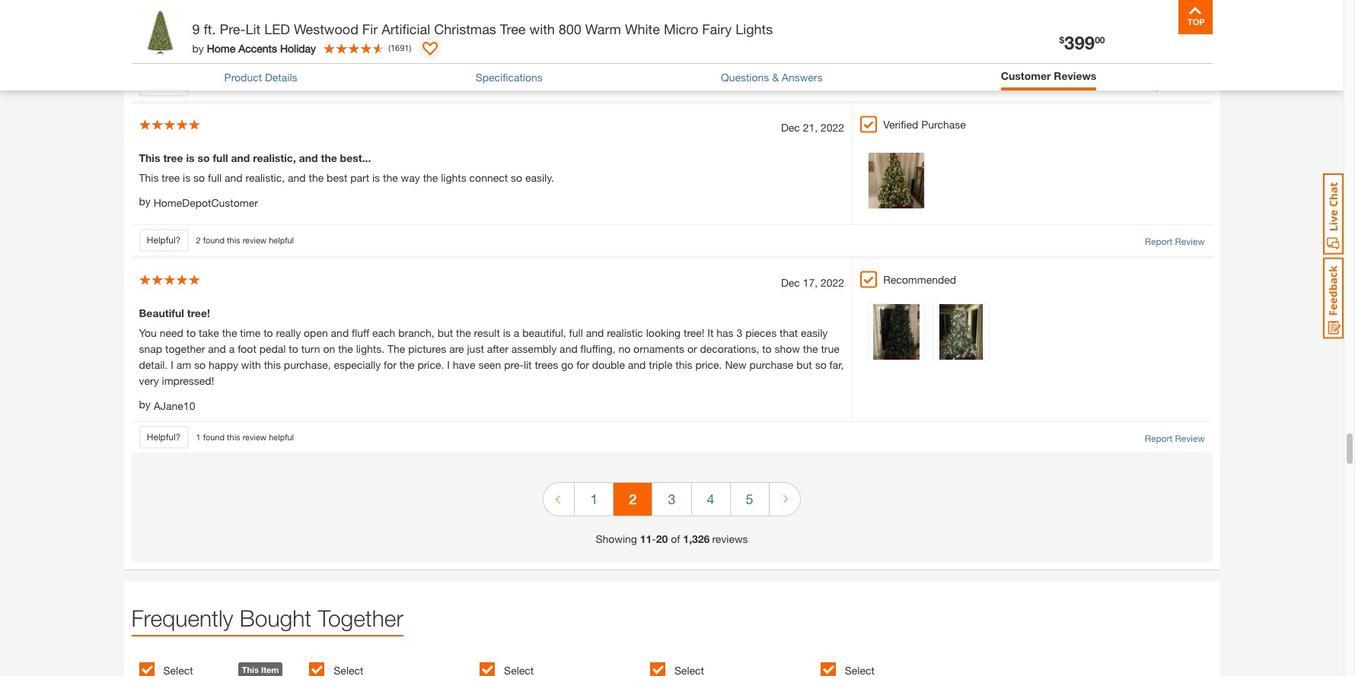 Task type: describe. For each thing, give the bounding box(es) containing it.
review for realistic,
[[243, 235, 267, 245]]

tree
[[500, 21, 526, 37]]

the down easily
[[803, 343, 818, 356]]

2 found this review helpful
[[196, 235, 294, 245]]

no
[[618, 343, 631, 356]]

time
[[240, 327, 261, 340]]

item
[[261, 665, 279, 675]]

detail.
[[139, 359, 168, 372]]

on
[[323, 343, 335, 356]]

recommended
[[883, 273, 956, 286]]

review for recommended
[[1175, 433, 1205, 445]]

christmas
[[434, 21, 496, 37]]

1 vertical spatial full
[[208, 171, 222, 184]]

showing
[[596, 533, 637, 546]]

fluff
[[352, 327, 369, 340]]

1 found this review helpful for 1st the report review button from the top of the page
[[196, 80, 294, 90]]

1 horizontal spatial a
[[514, 327, 519, 340]]

helpful for and
[[269, 235, 294, 245]]

ajane10 button
[[154, 398, 195, 414]]

triple
[[649, 359, 673, 372]]

from
[[205, 29, 228, 42]]

questions
[[721, 71, 769, 84]]

report review for recommended
[[1145, 433, 1205, 445]]

1 i from the left
[[171, 359, 173, 372]]

2022 for dec 21, 2022
[[821, 121, 844, 134]]

to down the really
[[289, 343, 298, 356]]

the
[[388, 343, 405, 356]]

1,326
[[683, 533, 710, 546]]

impressed!
[[162, 375, 214, 388]]

2 i from the left
[[447, 359, 450, 372]]

)
[[409, 42, 411, 52]]

1 for 1st the report review button from the top of the page
[[196, 80, 201, 90]]

feedback link image
[[1323, 257, 1344, 340]]

bought
[[240, 605, 312, 632]]

details
[[265, 71, 297, 84]]

result
[[474, 327, 500, 340]]

new
[[725, 359, 747, 372]]

1 vertical spatial tree
[[162, 171, 180, 184]]

5
[[746, 491, 753, 508]]

open
[[304, 327, 328, 340]]

ajane10
[[154, 400, 195, 413]]

found for tree!
[[203, 432, 225, 442]]

connect
[[469, 171, 508, 184]]

response
[[151, 29, 202, 42]]

this item
[[242, 665, 279, 675]]

seen
[[478, 359, 501, 372]]

0 vertical spatial full
[[213, 152, 228, 165]]

review for verified purchase
[[1175, 236, 1205, 248]]

happy
[[209, 359, 238, 372]]

helpful? for this
[[147, 235, 181, 246]]

just
[[467, 343, 484, 356]]

3 link
[[653, 483, 691, 516]]

verified
[[883, 118, 918, 131]]

1 report review from the top
[[1145, 81, 1205, 92]]

easily
[[801, 327, 828, 340]]

part
[[350, 171, 369, 184]]

1 review from the top
[[243, 80, 267, 90]]

9
[[192, 21, 200, 37]]

1 for from the left
[[384, 359, 397, 372]]

especially
[[334, 359, 381, 372]]

1 vertical spatial realistic,
[[246, 171, 285, 184]]

$
[[1059, 34, 1064, 46]]

best
[[327, 171, 347, 184]]

lights
[[441, 171, 466, 184]]

micro
[[664, 21, 698, 37]]

by for by homedepotcustomer
[[139, 195, 151, 208]]

assembly
[[511, 343, 557, 356]]

easily.
[[525, 171, 554, 184]]

21,
[[803, 121, 818, 134]]

ornaments
[[634, 343, 684, 356]]

dec for dec 17, 2022
[[781, 276, 800, 289]]

3 inside beautiful tree! you need to take the time to really open and fluff each branch, but the result is a beautiful, full and realistic looking tree! it has 3 pieces that easily snap together and a foot pedal to turn on the lights. the pictures are just after assembly and fluffing, no ornaments or decorations, to show the true detail. i am so happy with this purchase, especially for the price. i have seen pre-lit trees go for double and triple this price. new purchase but so far, very impressed!
[[737, 327, 743, 340]]

-
[[652, 533, 656, 546]]

fluffing,
[[581, 343, 616, 356]]

pre-
[[504, 359, 524, 372]]

by ajane10
[[139, 398, 195, 413]]

1 vertical spatial this
[[139, 171, 159, 184]]

product image image
[[135, 8, 185, 57]]

this for this tree is so full and realistic, and the best... this tree is so full and realistic, and the best part is the way the lights connect so easily.
[[139, 152, 160, 165]]

1 report from the top
[[1145, 81, 1173, 92]]

very
[[139, 375, 159, 388]]

1 for recommended the report review button
[[196, 432, 201, 442]]

beautiful
[[139, 307, 184, 320]]

are
[[449, 343, 464, 356]]

need
[[160, 327, 183, 340]]

polygroup
[[231, 29, 283, 42]]

the up best
[[321, 152, 337, 165]]

reviews
[[1054, 69, 1097, 82]]

00
[[1095, 34, 1105, 46]]

showing 11 - 20 of 1,326 reviews
[[596, 533, 748, 546]]

1 report review button from the top
[[1145, 80, 1205, 94]]

this down pedal
[[264, 359, 281, 372]]

399
[[1064, 32, 1095, 53]]

the right take
[[222, 327, 237, 340]]

is inside beautiful tree! you need to take the time to really open and fluff each branch, but the result is a beautiful, full and realistic looking tree! it has 3 pieces that easily snap together and a foot pedal to turn on the lights. the pictures are just after assembly and fluffing, no ornaments or decorations, to show the true detail. i am so happy with this purchase, especially for the price. i have seen pre-lit trees go for double and triple this price. new purchase but so far, very impressed!
[[503, 327, 511, 340]]

specifications
[[476, 71, 543, 84]]

1 helpful? from the top
[[147, 79, 181, 91]]

that
[[780, 327, 798, 340]]

purchase,
[[284, 359, 331, 372]]

800
[[559, 21, 582, 37]]

0 vertical spatial tree!
[[187, 307, 210, 320]]

helpful for time
[[269, 432, 294, 442]]

home
[[207, 41, 235, 54]]

warm
[[585, 21, 621, 37]]

helpful? for beautiful
[[147, 432, 181, 443]]

purchase
[[921, 118, 966, 131]]

far,
[[830, 359, 844, 372]]

0 vertical spatial realistic,
[[253, 152, 296, 165]]

lights.
[[356, 343, 385, 356]]

review for the
[[243, 432, 267, 442]]

response from polygroup
[[151, 29, 283, 42]]

snap
[[139, 343, 162, 356]]

branch,
[[398, 327, 435, 340]]



Task type: locate. For each thing, give the bounding box(es) containing it.
with inside beautiful tree! you need to take the time to really open and fluff each branch, but the result is a beautiful, full and realistic looking tree! it has 3 pieces that easily snap together and a foot pedal to turn on the lights. the pictures are just after assembly and fluffing, no ornaments or decorations, to show the true detail. i am so happy with this purchase, especially for the price. i have seen pre-lit trees go for double and triple this price. new purchase but so far, very impressed!
[[241, 359, 261, 372]]

0 vertical spatial found
[[203, 80, 225, 90]]

0 horizontal spatial price.
[[417, 359, 444, 372]]

2 vertical spatial helpful
[[269, 432, 294, 442]]

2 vertical spatial report review
[[1145, 433, 1205, 445]]

1 vertical spatial but
[[797, 359, 812, 372]]

0 vertical spatial report review button
[[1145, 80, 1205, 94]]

with left 800
[[530, 21, 555, 37]]

2 vertical spatial review
[[1175, 433, 1205, 445]]

1 up showing
[[590, 491, 598, 508]]

3 left 4
[[668, 491, 676, 508]]

0 vertical spatial but
[[437, 327, 453, 340]]

this right 2
[[227, 235, 240, 245]]

2 vertical spatial report review button
[[1145, 432, 1205, 446]]

or
[[687, 343, 697, 356]]

homedepotcustomer button
[[154, 195, 258, 211]]

frequently
[[131, 605, 233, 632]]

pictures
[[408, 343, 446, 356]]

found down home
[[203, 80, 225, 90]]

1 1 found this review helpful from the top
[[196, 80, 294, 90]]

display image
[[423, 42, 438, 57]]

looking
[[646, 327, 681, 340]]

turn
[[301, 343, 320, 356]]

1 horizontal spatial but
[[797, 359, 812, 372]]

price. down pictures
[[417, 359, 444, 372]]

4
[[707, 491, 715, 508]]

best...
[[340, 152, 371, 165]]

1 vertical spatial 1
[[196, 432, 201, 442]]

0 vertical spatial by
[[192, 41, 204, 54]]

0 vertical spatial dec
[[781, 121, 800, 134]]

for down the
[[384, 359, 397, 372]]

0 vertical spatial helpful?
[[147, 79, 181, 91]]

ft.
[[204, 21, 216, 37]]

0 vertical spatial helpful? button
[[139, 74, 188, 97]]

helpful? left 2
[[147, 235, 181, 246]]

1 inside 1 link
[[590, 491, 598, 508]]

2 helpful? button from the top
[[139, 229, 188, 252]]

2 vertical spatial helpful?
[[147, 432, 181, 443]]

1 vertical spatial report review
[[1145, 236, 1205, 248]]

0 vertical spatial a
[[514, 327, 519, 340]]

tree!
[[187, 307, 210, 320], [684, 327, 705, 340]]

3 found from the top
[[203, 432, 225, 442]]

fairy
[[702, 21, 732, 37]]

the right way
[[423, 171, 438, 184]]

0 vertical spatial this
[[139, 152, 160, 165]]

dec 21, 2022
[[781, 121, 844, 134]]

lit
[[524, 359, 532, 372]]

1 horizontal spatial price.
[[695, 359, 722, 372]]

report review button for recommended
[[1145, 432, 1205, 446]]

2022 right the 17,
[[821, 276, 844, 289]]

with down foot
[[241, 359, 261, 372]]

pieces
[[745, 327, 777, 340]]

0 horizontal spatial with
[[241, 359, 261, 372]]

answers
[[782, 71, 823, 84]]

to up together
[[186, 327, 196, 340]]

0 vertical spatial review
[[1175, 81, 1205, 92]]

0 vertical spatial 1
[[196, 80, 201, 90]]

1 horizontal spatial for
[[576, 359, 589, 372]]

1 vertical spatial with
[[241, 359, 261, 372]]

but down show
[[797, 359, 812, 372]]

2 vertical spatial full
[[569, 327, 583, 340]]

1 vertical spatial 3
[[668, 491, 676, 508]]

report review for verified purchase
[[1145, 236, 1205, 248]]

1 / 5 group
[[139, 654, 302, 677]]

0 horizontal spatial but
[[437, 327, 453, 340]]

report review button
[[1145, 80, 1205, 94], [1145, 235, 1205, 249], [1145, 432, 1205, 446]]

1 vertical spatial dec
[[781, 276, 800, 289]]

questions & answers button
[[721, 69, 823, 85], [721, 69, 823, 85]]

navigation containing 1
[[543, 472, 801, 531]]

2 found from the top
[[203, 235, 225, 245]]

the up are
[[456, 327, 471, 340]]

to up purchase
[[762, 343, 772, 356]]

report review
[[1145, 81, 1205, 92], [1145, 236, 1205, 248], [1145, 433, 1205, 445]]

helpful? button for this
[[139, 229, 188, 252]]

1 vertical spatial report review button
[[1145, 235, 1205, 249]]

0 vertical spatial tree
[[163, 152, 183, 165]]

2 vertical spatial report
[[1145, 433, 1173, 445]]

3 helpful? from the top
[[147, 432, 181, 443]]

0 horizontal spatial i
[[171, 359, 173, 372]]

the right "on"
[[338, 343, 353, 356]]

1 price. from the left
[[417, 359, 444, 372]]

0 vertical spatial 2022
[[821, 121, 844, 134]]

by homedepotcustomer
[[139, 195, 258, 209]]

product
[[224, 71, 262, 84]]

2022 right 21,
[[821, 121, 844, 134]]

helpful? button left 2
[[139, 229, 188, 252]]

review
[[1175, 81, 1205, 92], [1175, 236, 1205, 248], [1175, 433, 1205, 445]]

2 vertical spatial by
[[139, 398, 151, 411]]

a up assembly
[[514, 327, 519, 340]]

found right 2
[[203, 235, 225, 245]]

1 vertical spatial 1 found this review helpful
[[196, 432, 294, 442]]

17,
[[803, 276, 818, 289]]

navigation
[[543, 472, 801, 531]]

this for recommended the report review button
[[227, 432, 240, 442]]

this
[[139, 152, 160, 165], [139, 171, 159, 184], [242, 665, 259, 675]]

helpful? button for beautiful
[[139, 426, 188, 449]]

product details
[[224, 71, 297, 84]]

by down 9
[[192, 41, 204, 54]]

this down happy
[[227, 432, 240, 442]]

together
[[165, 343, 205, 356]]

0 horizontal spatial 3
[[668, 491, 676, 508]]

by left homedepotcustomer button
[[139, 195, 151, 208]]

3 helpful from the top
[[269, 432, 294, 442]]

by for by home accents holiday
[[192, 41, 204, 54]]

accents
[[238, 41, 277, 54]]

1 vertical spatial by
[[139, 195, 151, 208]]

report
[[1145, 81, 1173, 92], [1145, 236, 1173, 248], [1145, 433, 1173, 445]]

1 vertical spatial helpful
[[269, 235, 294, 245]]

0 vertical spatial 3
[[737, 327, 743, 340]]

tree! up or
[[684, 327, 705, 340]]

1 vertical spatial report
[[1145, 236, 1173, 248]]

has
[[717, 327, 734, 340]]

found for tree
[[203, 235, 225, 245]]

reviews
[[712, 533, 748, 546]]

lit
[[246, 21, 261, 37]]

report for recommended
[[1145, 433, 1173, 445]]

dec for dec 21, 2022
[[781, 121, 800, 134]]

1 vertical spatial tree!
[[684, 327, 705, 340]]

have
[[453, 359, 476, 372]]

1 down impressed!
[[196, 432, 201, 442]]

the left best
[[309, 171, 324, 184]]

2 report review button from the top
[[1145, 235, 1205, 249]]

1 vertical spatial review
[[243, 235, 267, 245]]

helpful? button down the by ajane10 at the left bottom
[[139, 426, 188, 449]]

0 horizontal spatial a
[[229, 343, 235, 356]]

3 report review button from the top
[[1145, 432, 1205, 446]]

dec left 21,
[[781, 121, 800, 134]]

beautiful,
[[522, 327, 566, 340]]

1 vertical spatial helpful?
[[147, 235, 181, 246]]

2 review from the top
[[1175, 236, 1205, 248]]

2 2022 from the top
[[821, 276, 844, 289]]

1 found from the top
[[203, 80, 225, 90]]

2 review from the top
[[243, 235, 267, 245]]

1 found this review helpful down by home accents holiday
[[196, 80, 294, 90]]

am
[[176, 359, 191, 372]]

1 found this review helpful down happy
[[196, 432, 294, 442]]

take
[[199, 327, 219, 340]]

purchase
[[750, 359, 794, 372]]

2 helpful from the top
[[269, 235, 294, 245]]

this for this item
[[242, 665, 259, 675]]

1 vertical spatial 2022
[[821, 276, 844, 289]]

but
[[437, 327, 453, 340], [797, 359, 812, 372]]

specifications button
[[476, 69, 543, 85], [476, 69, 543, 85]]

by down very
[[139, 398, 151, 411]]

0 vertical spatial helpful
[[269, 80, 294, 90]]

2 dec from the top
[[781, 276, 800, 289]]

2022 for dec 17, 2022
[[821, 276, 844, 289]]

2 price. from the left
[[695, 359, 722, 372]]

11
[[640, 533, 652, 546]]

westwood
[[294, 21, 358, 37]]

by home accents holiday
[[192, 41, 316, 54]]

artificial
[[382, 21, 430, 37]]

for right go on the bottom left of the page
[[576, 359, 589, 372]]

this inside 1 / 5 "group"
[[242, 665, 259, 675]]

&
[[772, 71, 779, 84]]

verified purchase
[[883, 118, 966, 131]]

1 horizontal spatial with
[[530, 21, 555, 37]]

2 vertical spatial found
[[203, 432, 225, 442]]

of
[[671, 533, 680, 546]]

full
[[213, 152, 228, 165], [208, 171, 222, 184], [569, 327, 583, 340]]

0 horizontal spatial for
[[384, 359, 397, 372]]

but up are
[[437, 327, 453, 340]]

1 2022 from the top
[[821, 121, 844, 134]]

this for 1st the report review button from the top of the page
[[227, 80, 240, 90]]

2 for from the left
[[576, 359, 589, 372]]

i left "am" on the bottom
[[171, 359, 173, 372]]

1 vertical spatial a
[[229, 343, 235, 356]]

for
[[384, 359, 397, 372], [576, 359, 589, 372]]

the down the
[[400, 359, 415, 372]]

1 horizontal spatial i
[[447, 359, 450, 372]]

1 link
[[575, 483, 613, 516]]

2 vertical spatial 1
[[590, 491, 598, 508]]

0 vertical spatial review
[[243, 80, 267, 90]]

2 vertical spatial helpful? button
[[139, 426, 188, 449]]

i left have
[[447, 359, 450, 372]]

the left way
[[383, 171, 398, 184]]

1 vertical spatial review
[[1175, 236, 1205, 248]]

a left foot
[[229, 343, 235, 356]]

pedal
[[259, 343, 286, 356]]

2 report from the top
[[1145, 236, 1173, 248]]

1 helpful from the top
[[269, 80, 294, 90]]

2 report review from the top
[[1145, 236, 1205, 248]]

realistic,
[[253, 152, 296, 165], [246, 171, 285, 184]]

1 horizontal spatial tree!
[[684, 327, 705, 340]]

$ 399 00
[[1059, 32, 1105, 53]]

3 report from the top
[[1145, 433, 1173, 445]]

it
[[708, 327, 714, 340]]

2 helpful? from the top
[[147, 235, 181, 246]]

1 review from the top
[[1175, 81, 1205, 92]]

0 vertical spatial with
[[530, 21, 555, 37]]

each
[[372, 327, 395, 340]]

this down or
[[676, 359, 693, 372]]

full inside beautiful tree! you need to take the time to really open and fluff each branch, but the result is a beautiful, full and realistic looking tree! it has 3 pieces that easily snap together and a foot pedal to turn on the lights. the pictures are just after assembly and fluffing, no ornaments or decorations, to show the true detail. i am so happy with this purchase, especially for the price. i have seen pre-lit trees go for double and triple this price. new purchase but so far, very impressed!
[[569, 327, 583, 340]]

a
[[514, 327, 519, 340], [229, 343, 235, 356]]

4 link
[[692, 483, 730, 516]]

1
[[196, 80, 201, 90], [196, 432, 201, 442], [590, 491, 598, 508]]

helpful?
[[147, 79, 181, 91], [147, 235, 181, 246], [147, 432, 181, 443]]

by
[[192, 41, 204, 54], [139, 195, 151, 208], [139, 398, 151, 411]]

1 found this review helpful for recommended the report review button
[[196, 432, 294, 442]]

double
[[592, 359, 625, 372]]

0 vertical spatial report review
[[1145, 81, 1205, 92]]

together
[[318, 605, 403, 632]]

price. down or
[[695, 359, 722, 372]]

1 vertical spatial found
[[203, 235, 225, 245]]

1 horizontal spatial 3
[[737, 327, 743, 340]]

and
[[231, 152, 250, 165], [299, 152, 318, 165], [225, 171, 243, 184], [288, 171, 306, 184], [331, 327, 349, 340], [586, 327, 604, 340], [208, 343, 226, 356], [560, 343, 578, 356], [628, 359, 646, 372]]

0 horizontal spatial tree!
[[187, 307, 210, 320]]

decorations,
[[700, 343, 759, 356]]

to up pedal
[[264, 327, 273, 340]]

1 left product
[[196, 80, 201, 90]]

3 report review from the top
[[1145, 433, 1205, 445]]

0 vertical spatial report
[[1145, 81, 1173, 92]]

live chat image
[[1323, 174, 1344, 255]]

tree! up take
[[187, 307, 210, 320]]

( 1691 )
[[388, 42, 411, 52]]

3 review from the top
[[1175, 433, 1205, 445]]

3 right has
[[737, 327, 743, 340]]

by inside by homedepotcustomer
[[139, 195, 151, 208]]

customer reviews
[[1001, 69, 1097, 82]]

found down impressed!
[[203, 432, 225, 442]]

helpful? down response at the top of the page
[[147, 79, 181, 91]]

report for verified purchase
[[1145, 236, 1173, 248]]

white
[[625, 21, 660, 37]]

2 vertical spatial review
[[243, 432, 267, 442]]

helpful? button down response at the top of the page
[[139, 74, 188, 97]]

2 1 found this review helpful from the top
[[196, 432, 294, 442]]

frequently bought together
[[131, 605, 403, 632]]

foot
[[238, 343, 256, 356]]

20
[[656, 533, 668, 546]]

by inside the by ajane10
[[139, 398, 151, 411]]

5 link
[[731, 483, 769, 516]]

led
[[264, 21, 290, 37]]

holiday
[[280, 41, 316, 54]]

so
[[198, 152, 210, 165], [193, 171, 205, 184], [511, 171, 522, 184], [194, 359, 206, 372], [815, 359, 827, 372]]

dec left the 17,
[[781, 276, 800, 289]]

1 dec from the top
[[781, 121, 800, 134]]

report review button for verified purchase
[[1145, 235, 1205, 249]]

2
[[196, 235, 201, 245]]

0 vertical spatial 1 found this review helpful
[[196, 80, 294, 90]]

1 helpful? button from the top
[[139, 74, 188, 97]]

this down home
[[227, 80, 240, 90]]

homedepotcustomer
[[154, 196, 258, 209]]

1 vertical spatial helpful? button
[[139, 229, 188, 252]]

2 vertical spatial this
[[242, 665, 259, 675]]

pre-
[[220, 21, 246, 37]]

dec 17, 2022
[[781, 276, 844, 289]]

3 helpful? button from the top
[[139, 426, 188, 449]]

by for by ajane10
[[139, 398, 151, 411]]

3 review from the top
[[243, 432, 267, 442]]

helpful? down the by ajane10 at the left bottom
[[147, 432, 181, 443]]

beautiful tree! you need to take the time to really open and fluff each branch, but the result is a beautiful, full and realistic looking tree! it has 3 pieces that easily snap together and a foot pedal to turn on the lights. the pictures are just after assembly and fluffing, no ornaments or decorations, to show the true detail. i am so happy with this purchase, especially for the price. i have seen pre-lit trees go for double and triple this price. new purchase but so far, very impressed!
[[139, 307, 844, 388]]

fir
[[362, 21, 378, 37]]

this for verified purchase the report review button
[[227, 235, 240, 245]]



Task type: vqa. For each thing, say whether or not it's contained in the screenshot.
time
yes



